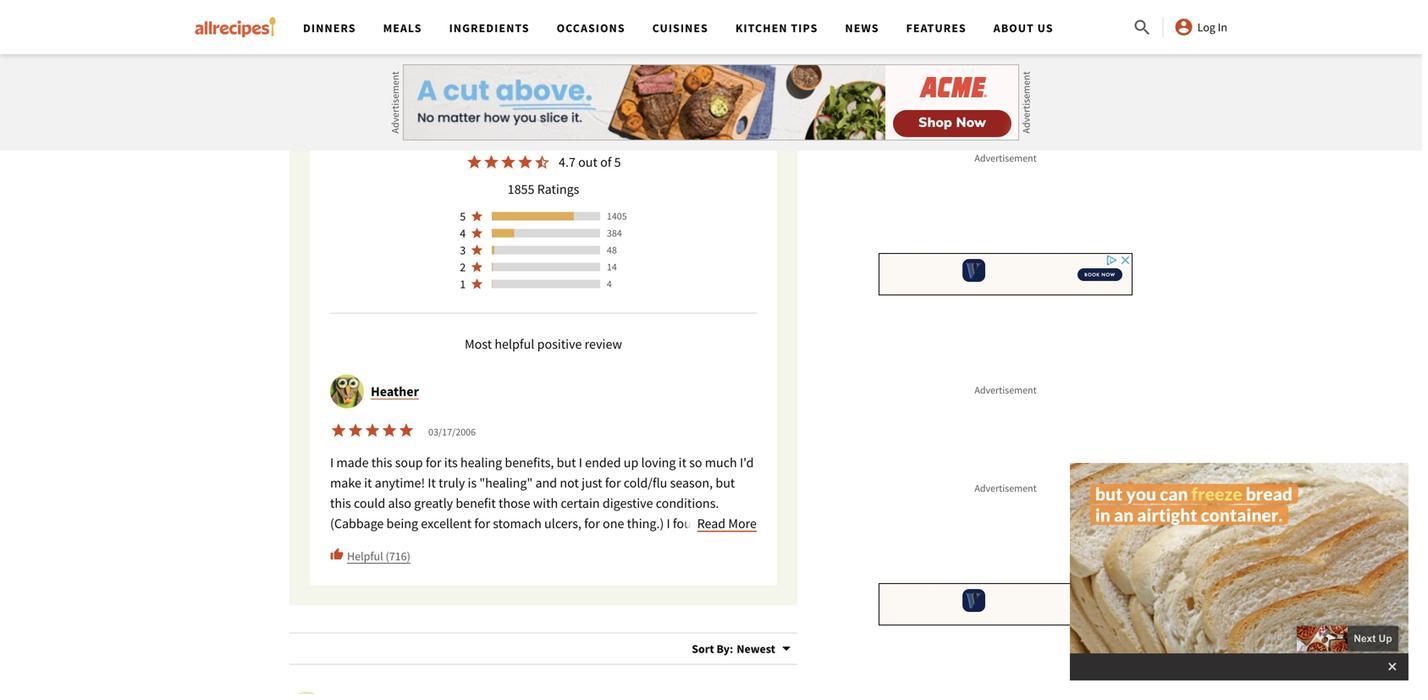 Task type: vqa. For each thing, say whether or not it's contained in the screenshot.
star empty icon in the left of the page
no



Task type: describe. For each thing, give the bounding box(es) containing it.
sort
[[692, 641, 714, 656]]

think
[[507, 17, 536, 34]]

cuisines
[[652, 20, 708, 36]]

meals
[[383, 20, 422, 36]]

0 vertical spatial 5
[[614, 153, 621, 170]]

up
[[1379, 633, 1392, 644]]

heather
[[371, 383, 419, 400]]

rating
[[505, 82, 549, 98]]

out
[[578, 153, 598, 170]]

by:
[[717, 641, 733, 656]]

more
[[728, 515, 757, 532]]

experience
[[485, 38, 546, 54]]

0 vertical spatial advertisement region
[[403, 64, 1019, 141]]

star image for 5
[[470, 209, 484, 223]]

log
[[1197, 19, 1215, 35]]

your
[[456, 38, 482, 54]]

features
[[906, 20, 966, 36]]

of inside the what do you think of this recipe? share your experience to help others.
[[539, 17, 550, 34]]

log in link
[[1174, 17, 1227, 37]]

do
[[466, 17, 481, 34]]

add rating & review button
[[451, 70, 636, 110]]

kitchen
[[735, 20, 788, 36]]

star half image
[[534, 153, 551, 170]]

read more
[[697, 515, 757, 532]]

news
[[845, 20, 879, 36]]

read more button
[[684, 513, 757, 534]]

kitchen tips
[[735, 20, 818, 36]]

about us
[[993, 20, 1054, 36]]

add
[[478, 82, 502, 98]]

1855
[[508, 181, 534, 198]]

news link
[[845, 20, 879, 36]]

add rating & review
[[478, 82, 609, 98]]

1 vertical spatial advertisement region
[[879, 168, 1133, 380]]

cuisines link
[[652, 20, 708, 36]]

1 horizontal spatial of
[[600, 153, 612, 170]]

0 horizontal spatial 5
[[460, 209, 466, 224]]

most helpful positive review
[[465, 335, 622, 352]]

384
[[607, 226, 622, 239]]

helpful
[[495, 335, 534, 352]]

next
[[1354, 633, 1376, 644]]

thumb up image
[[330, 548, 344, 561]]

share
[[620, 17, 653, 34]]

navigation containing dinners
[[289, 0, 1132, 54]]

in
[[1218, 19, 1227, 35]]

others.
[[591, 38, 631, 54]]

ratings
[[537, 181, 579, 198]]

log in
[[1197, 19, 1227, 35]]



Task type: locate. For each thing, give the bounding box(es) containing it.
what
[[434, 17, 463, 34]]

review
[[585, 335, 622, 352]]

search image
[[1132, 17, 1153, 38]]

of right out
[[600, 153, 612, 170]]

occasions
[[557, 20, 625, 36]]

star image for 1
[[470, 277, 484, 291]]

about
[[993, 20, 1034, 36]]

2 vertical spatial advertisement region
[[879, 499, 1133, 694]]

5 up 3
[[460, 209, 466, 224]]

features link
[[906, 20, 966, 36]]

you
[[483, 17, 504, 34]]

0 horizontal spatial of
[[539, 17, 550, 34]]

helpful (716) button
[[330, 547, 410, 565]]

48
[[607, 243, 617, 256]]

4 down 14
[[607, 277, 612, 290]]

newest
[[737, 641, 775, 656]]

03/17/2006
[[428, 425, 476, 438]]

star image for 3
[[470, 243, 484, 257]]

0 vertical spatial 4
[[460, 225, 466, 241]]

4.7 out of 5
[[559, 153, 621, 170]]

1 vertical spatial of
[[600, 153, 612, 170]]

dinners link
[[303, 20, 356, 36]]

home image
[[195, 17, 276, 37]]

most
[[465, 335, 492, 352]]

star image
[[466, 153, 483, 170], [483, 153, 500, 170], [517, 153, 534, 170], [470, 226, 484, 240], [470, 260, 484, 274], [330, 422, 347, 439], [347, 422, 364, 439], [364, 422, 381, 439], [381, 422, 398, 439]]

of left this
[[539, 17, 550, 34]]

3
[[460, 242, 466, 258]]

tips
[[791, 20, 818, 36]]

4.7
[[559, 153, 576, 170]]

advertisement region
[[403, 64, 1019, 141], [879, 168, 1133, 380], [879, 499, 1133, 694]]

star image
[[500, 153, 517, 170], [470, 209, 484, 223], [470, 243, 484, 257], [470, 277, 484, 291], [398, 422, 415, 439]]

helpful
[[347, 548, 383, 564]]

(716)
[[386, 548, 410, 564]]

1855 ratings
[[508, 181, 579, 198]]

recipe?
[[577, 17, 618, 34]]

1 vertical spatial 5
[[460, 209, 466, 224]]

heather link
[[371, 383, 419, 400]]

ingredients
[[449, 20, 530, 36]]

what do you think of this recipe? share your experience to help others.
[[434, 17, 653, 54]]

0 horizontal spatial 4
[[460, 225, 466, 241]]

4 up 3
[[460, 225, 466, 241]]

navigation
[[289, 0, 1132, 54]]

to
[[549, 38, 561, 54]]

kitchen tips link
[[735, 20, 818, 36]]

select a sort option element
[[737, 640, 797, 657]]

1405
[[607, 209, 627, 222]]

sort by: newest
[[692, 641, 775, 656]]

&
[[552, 82, 561, 98]]

of
[[539, 17, 550, 34], [600, 153, 612, 170]]

next up
[[1354, 633, 1392, 644]]

this
[[553, 17, 574, 34]]

help
[[563, 38, 588, 54]]

5 right out
[[614, 153, 621, 170]]

dinners
[[303, 20, 356, 36]]

review
[[564, 82, 609, 98]]

2
[[460, 259, 466, 275]]

4
[[460, 225, 466, 241], [607, 277, 612, 290]]

14
[[607, 260, 617, 273]]

1 horizontal spatial 4
[[607, 277, 612, 290]]

meals link
[[383, 20, 422, 36]]

1 horizontal spatial 5
[[614, 153, 621, 170]]

positive
[[537, 335, 582, 352]]

ingredients link
[[449, 20, 530, 36]]

1 vertical spatial 4
[[607, 277, 612, 290]]

helpful (716)
[[347, 548, 410, 564]]

us
[[1037, 20, 1054, 36]]

about us link
[[993, 20, 1054, 36]]

0 vertical spatial of
[[539, 17, 550, 34]]

read
[[697, 515, 726, 532]]

account image
[[1174, 17, 1194, 37]]

1
[[460, 276, 466, 291]]

occasions link
[[557, 20, 625, 36]]

5
[[614, 153, 621, 170], [460, 209, 466, 224]]



